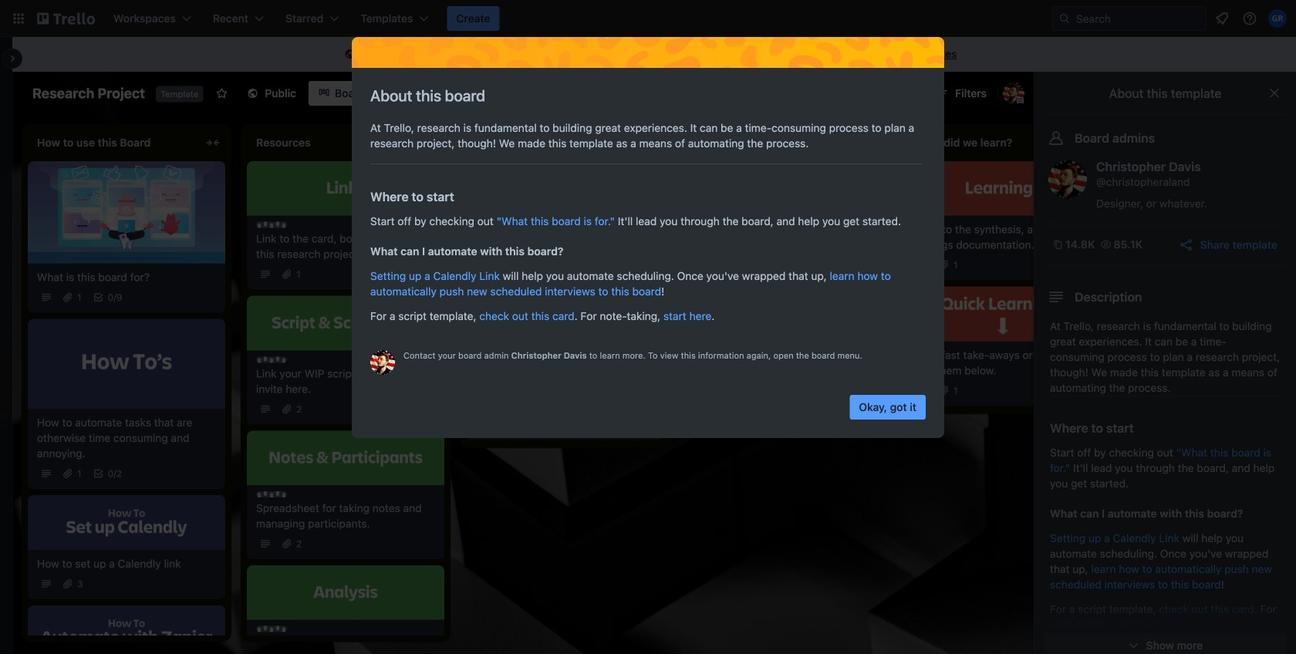 Task type: locate. For each thing, give the bounding box(es) containing it.
color: black, title: "needs personalization" element
[[256, 222, 287, 228], [475, 222, 506, 228], [256, 357, 287, 363], [475, 357, 506, 363], [256, 492, 287, 498], [256, 626, 287, 633]]

primary element
[[0, 0, 1297, 37]]

christopher davis (christopheraland) image
[[1049, 161, 1088, 199]]

1 horizontal spatial christopher davis (christopheraland) image
[[1003, 83, 1025, 104]]

collapse list image
[[204, 134, 222, 152], [423, 134, 442, 152], [642, 134, 661, 152]]

Board name text field
[[25, 81, 153, 106]]

christopher davis (christopheraland) image
[[1003, 83, 1025, 104], [370, 350, 395, 375]]

0 horizontal spatial christopher davis (christopheraland) image
[[370, 350, 395, 375]]

customize views image
[[448, 86, 463, 101]]

2 horizontal spatial collapse list image
[[642, 134, 661, 152]]

open information menu image
[[1243, 11, 1258, 26]]

1 horizontal spatial collapse list image
[[423, 134, 442, 152]]

1 collapse list image from the left
[[204, 134, 222, 152]]

0 notifications image
[[1213, 9, 1232, 28]]

collapse list image
[[861, 134, 880, 152]]

0 horizontal spatial collapse list image
[[204, 134, 222, 152]]

search image
[[1059, 12, 1071, 25]]

3 collapse list image from the left
[[642, 134, 661, 152]]



Task type: vqa. For each thing, say whether or not it's contained in the screenshot.
Open information menu Image
yes



Task type: describe. For each thing, give the bounding box(es) containing it.
Search field
[[1071, 8, 1206, 29]]

sm image
[[342, 47, 358, 63]]

0 vertical spatial christopher davis (christopheraland) image
[[1003, 83, 1025, 104]]

star or unstar board image
[[216, 87, 228, 100]]

greg robinson (gregrobinson96) image
[[1269, 9, 1287, 28]]

1 vertical spatial christopher davis (christopheraland) image
[[370, 350, 395, 375]]

2 collapse list image from the left
[[423, 134, 442, 152]]



